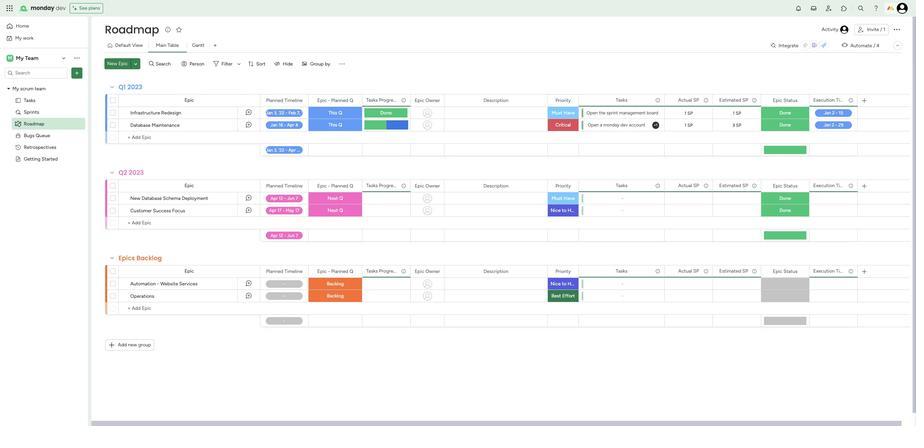 Task type: describe. For each thing, give the bounding box(es) containing it.
redesign
[[161, 110, 181, 116]]

add new group
[[118, 342, 151, 348]]

2023 for q1 2023
[[127, 83, 142, 91]]

my scrum team
[[12, 86, 46, 92]]

2 tasks progress field from the top
[[365, 182, 400, 190]]

1 epic - planned q field from the top
[[316, 97, 355, 104]]

customer
[[130, 208, 152, 214]]

actual sp field for epics backlog
[[677, 268, 701, 275]]

home
[[16, 23, 29, 29]]

database maintenance
[[130, 123, 180, 128]]

invite
[[868, 27, 880, 32]]

v2 search image
[[149, 60, 154, 68]]

open for open the sprint management board
[[587, 110, 598, 116]]

best effort
[[552, 293, 575, 299]]

getting
[[24, 156, 40, 162]]

1 execution timeline from the top
[[814, 97, 855, 103]]

2 planned timeline from the top
[[266, 183, 303, 189]]

main table button
[[148, 40, 187, 51]]

Epics Backlog field
[[117, 254, 164, 263]]

epic inside button
[[119, 61, 128, 67]]

column information image for third execution timeline field from the bottom of the page
[[849, 97, 854, 103]]

q2 2023
[[119, 168, 144, 177]]

0 horizontal spatial roadmap
[[24, 121, 44, 127]]

2 planned timeline field from the top
[[265, 182, 304, 190]]

person
[[190, 61, 204, 67]]

board
[[647, 110, 659, 116]]

infrastructure
[[130, 110, 160, 116]]

1 tasks progress from the top
[[366, 97, 398, 103]]

scrum
[[20, 86, 34, 92]]

default
[[115, 42, 131, 48]]

2 status from the top
[[784, 183, 798, 189]]

priority field for epics backlog
[[554, 268, 573, 276]]

2 epic owner field from the top
[[413, 182, 442, 190]]

0 vertical spatial database
[[130, 123, 151, 128]]

monday dev
[[31, 4, 66, 12]]

estimated sp field for q2 2023
[[718, 182, 751, 190]]

a
[[600, 123, 603, 128]]

3 + add epic text field from the top
[[122, 305, 257, 313]]

retrospectives
[[24, 144, 56, 150]]

1 planned timeline from the top
[[266, 97, 303, 103]]

3 epic - planned q from the top
[[318, 269, 354, 275]]

my for my work
[[15, 35, 22, 41]]

activity button
[[820, 24, 852, 35]]

1 horizontal spatial roadmap
[[105, 22, 159, 37]]

1 status from the top
[[784, 97, 798, 103]]

2 priority field from the top
[[554, 182, 573, 190]]

new
[[128, 342, 137, 348]]

gantt button
[[187, 40, 210, 51]]

backlog inside field
[[137, 254, 162, 263]]

new for new epic
[[107, 61, 117, 67]]

estimated sp for 2023
[[720, 183, 749, 189]]

3
[[733, 123, 736, 128]]

person button
[[179, 58, 209, 69]]

3 execution timeline from the top
[[814, 268, 855, 274]]

epic status for 2nd epic status field from the bottom
[[774, 183, 798, 189]]

hide button
[[272, 58, 297, 69]]

group
[[310, 61, 324, 67]]

priority field for q1 2023
[[554, 97, 573, 104]]

actual for epics backlog
[[679, 268, 693, 274]]

q1
[[119, 83, 126, 91]]

2 nice to have from the top
[[551, 281, 579, 287]]

sort
[[256, 61, 266, 67]]

my work
[[15, 35, 34, 41]]

management
[[620, 110, 646, 116]]

column information image for third tasks progress field from the bottom
[[401, 97, 407, 103]]

critical
[[556, 122, 571, 128]]

menu image
[[339, 60, 346, 67]]

2 tasks progress from the top
[[366, 183, 398, 189]]

2 execution timeline field from the top
[[812, 182, 855, 190]]

1 next from the top
[[328, 196, 338, 202]]

the
[[599, 110, 606, 116]]

integrate
[[779, 43, 799, 48]]

1 vertical spatial dev
[[621, 123, 628, 128]]

default view button
[[105, 40, 148, 51]]

2 must from the top
[[552, 196, 563, 202]]

view
[[132, 42, 143, 48]]

help image
[[873, 5, 880, 12]]

column information image for estimated sp field related to epics backlog
[[752, 269, 758, 274]]

progress for second tasks progress field
[[379, 183, 398, 189]]

open a monday dev account
[[588, 123, 646, 128]]

automation
[[130, 281, 156, 287]]

invite / 1
[[868, 27, 886, 32]]

infrastructure redesign
[[130, 110, 181, 116]]

plans
[[89, 5, 100, 11]]

1 + add epic text field from the top
[[122, 134, 257, 142]]

actual sp field for q2 2023
[[677, 182, 701, 190]]

estimated for backlog
[[720, 268, 742, 274]]

filter button
[[211, 58, 243, 69]]

1 tasks field from the top
[[615, 96, 630, 104]]

column information image for third tasks field from the bottom
[[656, 97, 661, 103]]

Search in workspace field
[[14, 69, 58, 77]]

operations
[[130, 294, 154, 300]]

Q2 2023 field
[[117, 168, 146, 177]]

new epic
[[107, 61, 128, 67]]

column information image for 2nd execution timeline field from the bottom
[[849, 183, 854, 189]]

activity
[[822, 27, 839, 32]]

autopilot image
[[843, 41, 848, 50]]

1 this from the top
[[329, 110, 337, 116]]

3 planned timeline field from the top
[[265, 268, 304, 276]]

1 horizontal spatial options image
[[893, 25, 902, 33]]

group
[[138, 342, 151, 348]]

team
[[35, 86, 46, 92]]

3 epic - planned q field from the top
[[316, 268, 355, 276]]

my for my scrum team
[[12, 86, 19, 92]]

2 vertical spatial backlog
[[327, 293, 344, 299]]

actual for q2 2023
[[679, 183, 693, 189]]

open for open a monday dev account
[[588, 123, 599, 128]]

epic status for third epic status field from the bottom of the page
[[774, 97, 798, 103]]

arrow down image
[[235, 60, 243, 68]]

invite members image
[[826, 5, 833, 12]]

1 must from the top
[[552, 110, 563, 116]]

1 vertical spatial monday
[[604, 123, 620, 128]]

automate
[[851, 43, 873, 48]]

3 owner from the top
[[426, 269, 440, 275]]

bugs queue
[[24, 133, 50, 139]]

3 epic owner field from the top
[[413, 268, 442, 276]]

2 execution timeline from the top
[[814, 183, 855, 189]]

/ for 1
[[881, 27, 883, 32]]

gantt
[[192, 42, 205, 48]]

notifications image
[[796, 5, 803, 12]]

2 epic owner from the top
[[415, 183, 440, 189]]

my work button
[[4, 33, 74, 44]]

3 sp
[[733, 123, 742, 128]]

epics backlog
[[119, 254, 162, 263]]

actual sp for epics backlog
[[679, 268, 700, 274]]

workspace image
[[7, 54, 13, 62]]

1 actual sp field from the top
[[677, 96, 701, 104]]

group by
[[310, 61, 331, 67]]

see plans
[[79, 5, 100, 11]]

bugs
[[24, 133, 35, 139]]

column information image for actual sp field corresponding to epics backlog
[[704, 269, 709, 274]]

main
[[156, 42, 167, 48]]

home button
[[4, 21, 74, 32]]

maintenance
[[152, 123, 180, 128]]

filter
[[222, 61, 233, 67]]

2 tasks field from the top
[[615, 182, 630, 190]]

by
[[325, 61, 331, 67]]

2 owner from the top
[[426, 183, 440, 189]]

account
[[630, 123, 646, 128]]

1 epic owner from the top
[[415, 97, 440, 103]]

schema
[[163, 196, 181, 202]]

1 vertical spatial options image
[[74, 70, 80, 76]]

1 must have from the top
[[552, 110, 575, 116]]

description for 1st description field from the top
[[484, 97, 509, 103]]

search everything image
[[858, 5, 865, 12]]

automate / 4
[[851, 43, 880, 48]]

dapulse integrations image
[[771, 43, 777, 48]]

see
[[79, 5, 87, 11]]

1 actual from the top
[[679, 97, 693, 103]]



Task type: vqa. For each thing, say whether or not it's contained in the screenshot.
"3"
yes



Task type: locate. For each thing, give the bounding box(es) containing it.
column information image for 1st tasks field from the bottom
[[656, 269, 661, 274]]

2023 for q2 2023
[[129, 168, 144, 177]]

option
[[0, 82, 88, 84]]

estimated sp field for epics backlog
[[718, 268, 751, 275]]

status
[[784, 97, 798, 103], [784, 183, 798, 189], [784, 269, 798, 275]]

2 to from the top
[[562, 281, 567, 287]]

2 epic - planned q field from the top
[[316, 182, 355, 190]]

2 vertical spatial priority
[[556, 269, 571, 275]]

progress for 3rd tasks progress field from the top
[[379, 268, 398, 274]]

1 vertical spatial + add epic text field
[[122, 219, 257, 227]]

epic owner
[[415, 97, 440, 103], [415, 183, 440, 189], [415, 269, 440, 275]]

0 vertical spatial planned timeline
[[266, 97, 303, 103]]

2023 right q2
[[129, 168, 144, 177]]

2 vertical spatial description
[[484, 269, 509, 275]]

next
[[328, 196, 338, 202], [328, 208, 338, 214]]

public board image
[[15, 97, 21, 104]]

success
[[153, 208, 171, 214]]

2 vertical spatial + add epic text field
[[122, 305, 257, 313]]

customer success focus
[[130, 208, 185, 214]]

roadmap up default view
[[105, 22, 159, 37]]

0 horizontal spatial monday
[[31, 4, 54, 12]]

column information image
[[704, 97, 709, 103], [752, 97, 758, 103], [401, 183, 407, 189], [656, 183, 661, 189], [704, 183, 709, 189]]

team
[[25, 55, 38, 61]]

deployment
[[182, 196, 208, 202]]

0 vertical spatial owner
[[426, 97, 440, 103]]

q1 2023
[[119, 83, 142, 91]]

1 progress from the top
[[379, 97, 398, 103]]

2 vertical spatial epic - planned q field
[[316, 268, 355, 276]]

0 vertical spatial options image
[[893, 25, 902, 33]]

add new group button
[[105, 340, 154, 351]]

/ right "invite"
[[881, 27, 883, 32]]

column information image for q2 2023's estimated sp field
[[752, 183, 758, 189]]

1 vertical spatial execution
[[814, 183, 836, 189]]

2 actual sp from the top
[[679, 183, 700, 189]]

sort button
[[245, 58, 270, 69]]

roadmap
[[105, 22, 159, 37], [24, 121, 44, 127]]

1 vertical spatial next
[[328, 208, 338, 214]]

Description field
[[482, 97, 511, 104], [482, 182, 511, 190], [482, 268, 511, 276]]

1 vertical spatial new
[[130, 196, 141, 202]]

2 vertical spatial epic - planned q
[[318, 269, 354, 275]]

3 actual from the top
[[679, 268, 693, 274]]

group by button
[[299, 58, 335, 69]]

1 estimated sp field from the top
[[718, 96, 751, 104]]

1 priority from the top
[[556, 97, 571, 103]]

0 vertical spatial epic - planned q
[[318, 97, 354, 103]]

hide
[[283, 61, 293, 67]]

1 vertical spatial to
[[562, 281, 567, 287]]

my left work
[[15, 35, 22, 41]]

/ for 4
[[874, 43, 876, 48]]

1 vertical spatial backlog
[[327, 281, 344, 287]]

1 estimated from the top
[[720, 97, 742, 103]]

open left the the on the right of page
[[587, 110, 598, 116]]

1
[[884, 27, 886, 32], [685, 111, 687, 116], [733, 111, 735, 116], [685, 123, 687, 128]]

tasks inside 'list box'
[[24, 97, 35, 103]]

add to favorites image
[[176, 26, 183, 33]]

1 to from the top
[[562, 208, 567, 214]]

3 estimated sp field from the top
[[718, 268, 751, 275]]

1 nice to have from the top
[[551, 208, 579, 214]]

2 vertical spatial planned timeline
[[266, 269, 303, 275]]

2023 right the q1
[[127, 83, 142, 91]]

3 priority field from the top
[[554, 268, 573, 276]]

description for 1st description field from the bottom
[[484, 269, 509, 275]]

1 vertical spatial next q
[[328, 208, 343, 214]]

invite / 1 button
[[855, 24, 889, 35]]

priority for backlog
[[556, 269, 571, 275]]

3 actual sp from the top
[[679, 268, 700, 274]]

1 epic status from the top
[[774, 97, 798, 103]]

2 estimated sp field from the top
[[718, 182, 751, 190]]

my inside workspace selection 'element'
[[16, 55, 24, 61]]

epic - planned q
[[318, 97, 354, 103], [318, 183, 354, 189], [318, 269, 354, 275]]

2 progress from the top
[[379, 183, 398, 189]]

owner
[[426, 97, 440, 103], [426, 183, 440, 189], [426, 269, 440, 275]]

Epic Owner field
[[413, 97, 442, 104], [413, 182, 442, 190], [413, 268, 442, 276]]

estimated sp for backlog
[[720, 268, 749, 274]]

see plans button
[[70, 3, 103, 13]]

1 planned timeline field from the top
[[265, 97, 304, 104]]

monday
[[31, 4, 54, 12], [604, 123, 620, 128]]

Search field
[[154, 59, 175, 69]]

sprint
[[607, 110, 619, 116]]

2 priority from the top
[[556, 183, 571, 189]]

2 next q from the top
[[328, 208, 343, 214]]

next q
[[328, 196, 343, 202], [328, 208, 343, 214]]

1 vertical spatial planned timeline
[[266, 183, 303, 189]]

Priority field
[[554, 97, 573, 104], [554, 182, 573, 190], [554, 268, 573, 276]]

3 progress from the top
[[379, 268, 398, 274]]

started
[[42, 156, 58, 162]]

1 vertical spatial 2023
[[129, 168, 144, 177]]

1 vertical spatial database
[[142, 196, 162, 202]]

collapse board header image
[[896, 43, 901, 48]]

3 epic status from the top
[[774, 269, 798, 275]]

my for my team
[[16, 55, 24, 61]]

list box containing my scrum team
[[0, 81, 88, 258]]

3 epic status field from the top
[[772, 268, 800, 276]]

+ Add Epic text field
[[122, 134, 257, 142], [122, 219, 257, 227], [122, 305, 257, 313]]

1 horizontal spatial monday
[[604, 123, 620, 128]]

0 horizontal spatial dev
[[56, 4, 66, 12]]

1 execution from the top
[[814, 97, 836, 103]]

tasks progress
[[366, 97, 398, 103], [366, 183, 398, 189], [366, 268, 398, 274]]

maria williams image
[[898, 3, 909, 14]]

3 actual sp field from the top
[[677, 268, 701, 275]]

2 this q from the top
[[329, 122, 342, 128]]

2 actual from the top
[[679, 183, 693, 189]]

estimated for 2023
[[720, 183, 742, 189]]

1 vertical spatial epic owner field
[[413, 182, 442, 190]]

0 vertical spatial must have
[[552, 110, 575, 116]]

3 planned timeline from the top
[[266, 269, 303, 275]]

new epic button
[[105, 58, 131, 69]]

1 vertical spatial epic - planned q field
[[316, 182, 355, 190]]

1 vertical spatial this
[[329, 122, 337, 128]]

0 vertical spatial roadmap
[[105, 22, 159, 37]]

0 vertical spatial actual
[[679, 97, 693, 103]]

1 vertical spatial /
[[874, 43, 876, 48]]

have
[[564, 110, 575, 116], [564, 196, 575, 202], [568, 208, 579, 214], [568, 281, 579, 287]]

3 estimated sp from the top
[[720, 268, 749, 274]]

Roadmap field
[[103, 22, 161, 37]]

0 vertical spatial tasks progress field
[[365, 96, 400, 104]]

planned timeline
[[266, 97, 303, 103], [266, 183, 303, 189], [266, 269, 303, 275]]

1 vertical spatial owner
[[426, 183, 440, 189]]

1 vertical spatial priority field
[[554, 182, 573, 190]]

Tasks Progress field
[[365, 96, 400, 104], [365, 182, 400, 190], [365, 268, 400, 275]]

epic status for 1st epic status field from the bottom
[[774, 269, 798, 275]]

effort
[[563, 293, 575, 299]]

0 vertical spatial epic - planned q field
[[316, 97, 355, 104]]

website
[[160, 281, 178, 287]]

1 vertical spatial tasks progress
[[366, 183, 398, 189]]

0 vertical spatial actual sp field
[[677, 96, 701, 104]]

1 vertical spatial estimated
[[720, 183, 742, 189]]

focus
[[172, 208, 185, 214]]

0 vertical spatial 2023
[[127, 83, 142, 91]]

my right "workspace" image
[[16, 55, 24, 61]]

options image
[[893, 25, 902, 33], [74, 70, 80, 76]]

2 execution from the top
[[814, 183, 836, 189]]

2 estimated from the top
[[720, 183, 742, 189]]

1 vertical spatial epic owner
[[415, 183, 440, 189]]

2 vertical spatial actual sp field
[[677, 268, 701, 275]]

0 vertical spatial + add epic text field
[[122, 134, 257, 142]]

+ add epic text field down services
[[122, 305, 257, 313]]

m
[[8, 55, 12, 61]]

angle down image
[[134, 61, 137, 66]]

Epic Status field
[[772, 97, 800, 104], [772, 182, 800, 190], [772, 268, 800, 276]]

1 priority field from the top
[[554, 97, 573, 104]]

new
[[107, 61, 117, 67], [130, 196, 141, 202]]

Estimated SP field
[[718, 96, 751, 104], [718, 182, 751, 190], [718, 268, 751, 275]]

this q
[[329, 110, 342, 116], [329, 122, 342, 128]]

2 vertical spatial owner
[[426, 269, 440, 275]]

1 vertical spatial estimated sp
[[720, 183, 749, 189]]

Q1 2023 field
[[117, 83, 144, 92]]

2 next from the top
[[328, 208, 338, 214]]

column information image for 3rd execution timeline field from the top of the page
[[849, 269, 854, 274]]

column information image
[[401, 97, 407, 103], [656, 97, 661, 103], [849, 97, 854, 103], [752, 183, 758, 189], [849, 183, 854, 189], [401, 269, 407, 274], [656, 269, 661, 274], [704, 269, 709, 274], [752, 269, 758, 274], [849, 269, 854, 274]]

1 vertical spatial status
[[784, 183, 798, 189]]

1 vertical spatial description
[[484, 183, 509, 189]]

1 owner from the top
[[426, 97, 440, 103]]

2 vertical spatial actual sp
[[679, 268, 700, 274]]

2 vertical spatial progress
[[379, 268, 398, 274]]

0 vertical spatial description field
[[482, 97, 511, 104]]

new database schema deployment
[[130, 196, 208, 202]]

execution
[[814, 97, 836, 103], [814, 183, 836, 189], [814, 268, 836, 274]]

0 vertical spatial epic owner field
[[413, 97, 442, 104]]

1 vertical spatial must have
[[552, 196, 575, 202]]

Execution Timeline field
[[812, 96, 855, 104], [812, 182, 855, 190], [812, 268, 855, 275]]

0 vertical spatial estimated sp
[[720, 97, 749, 103]]

2 vertical spatial epic owner
[[415, 269, 440, 275]]

/
[[881, 27, 883, 32], [874, 43, 876, 48]]

3 execution from the top
[[814, 268, 836, 274]]

progress for third tasks progress field from the bottom
[[379, 97, 398, 103]]

epics
[[119, 254, 135, 263]]

must have
[[552, 110, 575, 116], [552, 196, 575, 202]]

dev down open the sprint management board
[[621, 123, 628, 128]]

dev
[[56, 4, 66, 12], [621, 123, 628, 128]]

1 horizontal spatial dev
[[621, 123, 628, 128]]

tasks
[[366, 97, 378, 103], [616, 97, 628, 103], [24, 97, 35, 103], [366, 183, 378, 189], [616, 183, 628, 189], [366, 268, 378, 274], [616, 268, 628, 274]]

3 description from the top
[[484, 269, 509, 275]]

4
[[877, 43, 880, 48]]

roadmap down sprints
[[24, 121, 44, 127]]

0 vertical spatial /
[[881, 27, 883, 32]]

2 description from the top
[[484, 183, 509, 189]]

1 epic - planned q from the top
[[318, 97, 354, 103]]

1 vertical spatial tasks progress field
[[365, 182, 400, 190]]

0 vertical spatial my
[[15, 35, 22, 41]]

2 + add epic text field from the top
[[122, 219, 257, 227]]

backlog
[[137, 254, 162, 263], [327, 281, 344, 287], [327, 293, 344, 299]]

table
[[168, 42, 179, 48]]

0 vertical spatial epic status
[[774, 97, 798, 103]]

show board description image
[[164, 26, 172, 33]]

new inside button
[[107, 61, 117, 67]]

apps image
[[841, 5, 848, 12]]

0 vertical spatial tasks progress
[[366, 97, 398, 103]]

+ add epic text field down maintenance at the left top of the page
[[122, 134, 257, 142]]

1 vertical spatial tasks field
[[615, 182, 630, 190]]

0 vertical spatial to
[[562, 208, 567, 214]]

2 vertical spatial execution timeline field
[[812, 268, 855, 275]]

1 vertical spatial execution timeline
[[814, 183, 855, 189]]

2 vertical spatial execution timeline
[[814, 268, 855, 274]]

sp
[[694, 97, 700, 103], [743, 97, 749, 103], [688, 111, 693, 116], [736, 111, 742, 116], [688, 123, 693, 128], [737, 123, 742, 128], [694, 183, 700, 189], [743, 183, 749, 189], [694, 268, 700, 274], [743, 268, 749, 274]]

dev left see
[[56, 4, 66, 12]]

1 this q from the top
[[329, 110, 342, 116]]

list box
[[0, 81, 88, 258]]

getting started
[[24, 156, 58, 162]]

1 description from the top
[[484, 97, 509, 103]]

default view
[[115, 42, 143, 48]]

0 vertical spatial next
[[328, 196, 338, 202]]

planned
[[266, 97, 283, 103], [331, 97, 349, 103], [266, 183, 283, 189], [331, 183, 349, 189], [266, 269, 283, 275], [331, 269, 349, 275]]

3 epic owner from the top
[[415, 269, 440, 275]]

new up customer
[[130, 196, 141, 202]]

1 vertical spatial estimated sp field
[[718, 182, 751, 190]]

2 must have from the top
[[552, 196, 575, 202]]

add
[[118, 342, 127, 348]]

my inside 'list box'
[[12, 86, 19, 92]]

estimated sp
[[720, 97, 749, 103], [720, 183, 749, 189], [720, 268, 749, 274]]

monday up home button
[[31, 4, 54, 12]]

open left the a
[[588, 123, 599, 128]]

2 vertical spatial execution
[[814, 268, 836, 274]]

options image down workspace options icon
[[74, 70, 80, 76]]

new for new database schema deployment
[[130, 196, 141, 202]]

0 vertical spatial estimated sp field
[[718, 96, 751, 104]]

execution timeline
[[814, 97, 855, 103], [814, 183, 855, 189], [814, 268, 855, 274]]

best
[[552, 293, 562, 299]]

priority for 2023
[[556, 97, 571, 103]]

database up the customer success focus
[[142, 196, 162, 202]]

caret down image
[[7, 86, 10, 91]]

0 vertical spatial nice
[[551, 208, 561, 214]]

1 tasks progress field from the top
[[365, 96, 400, 104]]

3 tasks field from the top
[[615, 268, 630, 275]]

3 description field from the top
[[482, 268, 511, 276]]

new down default
[[107, 61, 117, 67]]

1 vertical spatial description field
[[482, 182, 511, 190]]

3 priority from the top
[[556, 269, 571, 275]]

monday right the a
[[604, 123, 620, 128]]

-
[[328, 97, 330, 103], [328, 183, 330, 189], [622, 196, 624, 201], [622, 208, 624, 213], [328, 269, 330, 275], [157, 281, 159, 287], [622, 282, 624, 287], [622, 294, 624, 299]]

0 vertical spatial tasks field
[[615, 96, 630, 104]]

sprints
[[24, 109, 39, 115]]

1 vertical spatial my
[[16, 55, 24, 61]]

q2
[[119, 168, 127, 177]]

1 actual sp from the top
[[679, 97, 700, 103]]

/ left 4
[[874, 43, 876, 48]]

automation - website services
[[130, 281, 198, 287]]

0 horizontal spatial new
[[107, 61, 117, 67]]

Planned Timeline field
[[265, 97, 304, 104], [265, 182, 304, 190], [265, 268, 304, 276]]

workspace options image
[[74, 55, 80, 62]]

Tasks field
[[615, 96, 630, 104], [615, 182, 630, 190], [615, 268, 630, 275]]

0 vertical spatial progress
[[379, 97, 398, 103]]

2 epic - planned q from the top
[[318, 183, 354, 189]]

0 vertical spatial epic status field
[[772, 97, 800, 104]]

progress
[[379, 97, 398, 103], [379, 183, 398, 189], [379, 268, 398, 274]]

to
[[562, 208, 567, 214], [562, 281, 567, 287]]

database down infrastructure
[[130, 123, 151, 128]]

description for 2nd description field from the bottom
[[484, 183, 509, 189]]

0 vertical spatial estimated
[[720, 97, 742, 103]]

nice to have
[[551, 208, 579, 214], [551, 281, 579, 287]]

queue
[[36, 133, 50, 139]]

Epic - Planned Q field
[[316, 97, 355, 104], [316, 182, 355, 190], [316, 268, 355, 276]]

must
[[552, 110, 563, 116], [552, 196, 563, 202]]

1 vertical spatial open
[[588, 123, 599, 128]]

2 estimated sp from the top
[[720, 183, 749, 189]]

open the sprint management board
[[587, 110, 659, 116]]

2 vertical spatial estimated sp field
[[718, 268, 751, 275]]

0 vertical spatial priority
[[556, 97, 571, 103]]

my team
[[16, 55, 38, 61]]

column information image for 3rd tasks progress field from the top
[[401, 269, 407, 274]]

2 vertical spatial estimated
[[720, 268, 742, 274]]

2 this from the top
[[329, 122, 337, 128]]

actual sp for q2 2023
[[679, 183, 700, 189]]

priority
[[556, 97, 571, 103], [556, 183, 571, 189], [556, 269, 571, 275]]

1 description field from the top
[[482, 97, 511, 104]]

public board image
[[15, 156, 21, 162]]

1 vertical spatial nice to have
[[551, 281, 579, 287]]

0 vertical spatial this q
[[329, 110, 342, 116]]

2 vertical spatial priority field
[[554, 268, 573, 276]]

services
[[179, 281, 198, 287]]

3 execution timeline field from the top
[[812, 268, 855, 275]]

0 vertical spatial open
[[587, 110, 598, 116]]

my inside button
[[15, 35, 22, 41]]

2 description field from the top
[[482, 182, 511, 190]]

1 inside invite / 1 button
[[884, 27, 886, 32]]

open
[[587, 110, 598, 116], [588, 123, 599, 128]]

0 vertical spatial must
[[552, 110, 563, 116]]

2 nice from the top
[[551, 281, 561, 287]]

/ inside button
[[881, 27, 883, 32]]

+ add epic text field down the focus
[[122, 219, 257, 227]]

inbox image
[[811, 5, 818, 12]]

2 vertical spatial epic status
[[774, 269, 798, 275]]

1 horizontal spatial new
[[130, 196, 141, 202]]

my right caret down icon
[[12, 86, 19, 92]]

2 actual sp field from the top
[[677, 182, 701, 190]]

2 vertical spatial epic status field
[[772, 268, 800, 276]]

description
[[484, 97, 509, 103], [484, 183, 509, 189], [484, 269, 509, 275]]

1 next q from the top
[[328, 196, 343, 202]]

2 vertical spatial status
[[784, 269, 798, 275]]

1 estimated sp from the top
[[720, 97, 749, 103]]

1 epic owner field from the top
[[413, 97, 442, 104]]

main table
[[156, 42, 179, 48]]

0 vertical spatial dev
[[56, 4, 66, 12]]

workspace selection element
[[7, 54, 40, 62]]

0 horizontal spatial /
[[874, 43, 876, 48]]

add view image
[[214, 43, 217, 48]]

1 vertical spatial actual
[[679, 183, 693, 189]]

Actual SP field
[[677, 96, 701, 104], [677, 182, 701, 190], [677, 268, 701, 275]]

3 status from the top
[[784, 269, 798, 275]]

1 epic status field from the top
[[772, 97, 800, 104]]

options image up collapse board header icon on the top right of page
[[893, 25, 902, 33]]

2 vertical spatial planned timeline field
[[265, 268, 304, 276]]

0 vertical spatial monday
[[31, 4, 54, 12]]

1 horizontal spatial /
[[881, 27, 883, 32]]

3 estimated from the top
[[720, 268, 742, 274]]

0 vertical spatial backlog
[[137, 254, 162, 263]]

2023
[[127, 83, 142, 91], [129, 168, 144, 177]]

1 vertical spatial nice
[[551, 281, 561, 287]]

1 vertical spatial this q
[[329, 122, 342, 128]]

select product image
[[6, 5, 13, 12]]

3 tasks progress field from the top
[[365, 268, 400, 275]]

3 tasks progress from the top
[[366, 268, 398, 274]]

work
[[23, 35, 34, 41]]

1 execution timeline field from the top
[[812, 96, 855, 104]]

2 epic status field from the top
[[772, 182, 800, 190]]

1 nice from the top
[[551, 208, 561, 214]]



